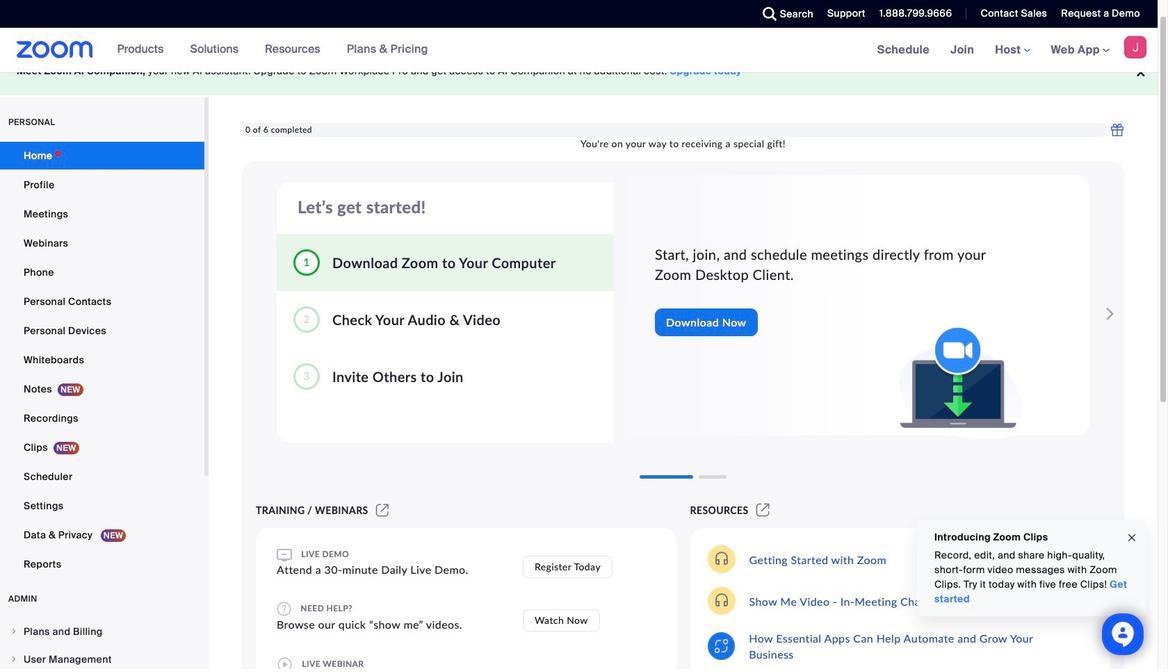 Task type: locate. For each thing, give the bounding box(es) containing it.
1 vertical spatial right image
[[10, 656, 18, 664]]

window new image
[[754, 505, 772, 517]]

banner
[[0, 28, 1158, 73]]

0 vertical spatial right image
[[10, 628, 18, 636]]

menu item
[[0, 619, 204, 645], [0, 647, 204, 670]]

footer
[[0, 47, 1158, 95]]

right image
[[10, 628, 18, 636], [10, 656, 18, 664]]

close image
[[1127, 530, 1138, 546]]

0 vertical spatial menu item
[[0, 619, 204, 645]]

1 right image from the top
[[10, 628, 18, 636]]

window new image
[[374, 505, 391, 517]]

product information navigation
[[107, 28, 439, 72]]

1 vertical spatial menu item
[[0, 647, 204, 670]]

2 right image from the top
[[10, 656, 18, 664]]

right image for 2nd menu item from the bottom
[[10, 628, 18, 636]]



Task type: describe. For each thing, give the bounding box(es) containing it.
profile picture image
[[1125, 36, 1147, 58]]

next image
[[1103, 300, 1123, 328]]

personal menu menu
[[0, 142, 204, 580]]

zoom logo image
[[17, 41, 93, 58]]

admin menu menu
[[0, 619, 204, 670]]

right image for 1st menu item from the bottom
[[10, 656, 18, 664]]

1 menu item from the top
[[0, 619, 204, 645]]

meetings navigation
[[867, 28, 1158, 73]]

2 menu item from the top
[[0, 647, 204, 670]]



Task type: vqa. For each thing, say whether or not it's contained in the screenshot.
Profile picture on the top of the page
yes



